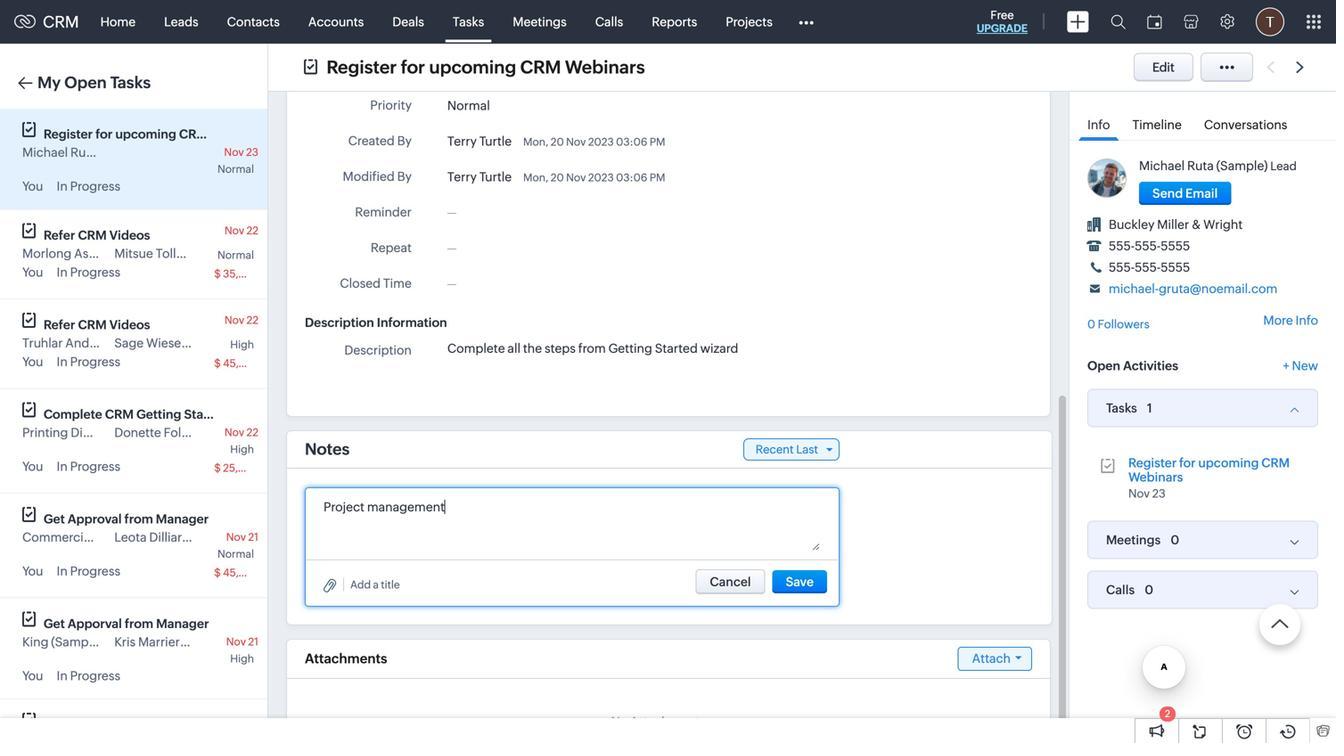 Task type: vqa. For each thing, say whether or not it's contained in the screenshot.
DEAL NAME
no



Task type: describe. For each thing, give the bounding box(es) containing it.
michael-
[[1109, 282, 1159, 296]]

in progress for and
[[57, 355, 120, 369]]

activities
[[1123, 359, 1179, 373]]

turtle for modified by
[[479, 170, 512, 184]]

commercial press
[[22, 530, 126, 545]]

21 for kris marrier (sample)
[[248, 636, 259, 648]]

pm for modified by
[[650, 171, 665, 183]]

you for printing dimensions
[[22, 460, 43, 474]]

contacts
[[227, 15, 280, 29]]

25,000.00
[[223, 462, 277, 474]]

profile image
[[1256, 8, 1285, 36]]

manager for marrier
[[156, 617, 209, 631]]

profile element
[[1245, 0, 1295, 43]]

nov 22 for sage wieser (sample)
[[225, 314, 259, 326]]

all
[[508, 341, 521, 356]]

the
[[523, 341, 542, 356]]

(sample) for leota dilliard (sample)
[[192, 530, 244, 545]]

michael ruta (sample) link
[[1139, 159, 1268, 173]]

progress for associates
[[70, 265, 120, 279]]

0 followers
[[1088, 318, 1150, 331]]

get for get apporval from manager
[[44, 617, 65, 631]]

needs
[[186, 718, 222, 732]]

gruta@noemail.com
[[1159, 282, 1278, 296]]

leota dilliard (sample)
[[114, 530, 244, 545]]

2 horizontal spatial tasks
[[1106, 401, 1137, 415]]

refer crm videos for associates
[[44, 228, 150, 242]]

progress for (sample)
[[70, 669, 120, 683]]

edit button
[[1134, 53, 1194, 82]]

attach link
[[958, 647, 1032, 671]]

buckley miller & wright
[[1109, 218, 1243, 232]]

created by
[[348, 134, 412, 148]]

by for modified by
[[397, 169, 412, 183]]

&
[[1192, 218, 1201, 232]]

your
[[156, 718, 183, 732]]

donette
[[114, 426, 161, 440]]

22 inside complete crm getting started steps nov 22
[[247, 427, 259, 439]]

0 vertical spatial started
[[655, 341, 698, 356]]

wright
[[1203, 218, 1243, 232]]

35,000.00
[[223, 268, 277, 280]]

michael for michael ruta (sample) normal
[[22, 145, 68, 160]]

open activities
[[1088, 359, 1179, 373]]

videos for mitsue
[[109, 228, 150, 242]]

1 horizontal spatial tasks
[[453, 15, 484, 29]]

king (sample)
[[22, 635, 103, 649]]

in for king
[[57, 669, 68, 683]]

1 in progress from the top
[[57, 179, 120, 193]]

$ for wieser
[[214, 357, 221, 369]]

dimensions
[[71, 426, 139, 440]]

search image
[[1111, 14, 1126, 29]]

0 vertical spatial info
[[1088, 118, 1110, 132]]

1 truhlar from the left
[[22, 336, 63, 350]]

to
[[141, 718, 153, 732]]

1 horizontal spatial 23
[[1152, 487, 1166, 501]]

reports
[[652, 15, 697, 29]]

terry for created by
[[447, 134, 477, 148]]

2 5555 from the top
[[1161, 260, 1190, 275]]

leads
[[164, 15, 198, 29]]

deals link
[[378, 0, 438, 43]]

1 horizontal spatial steps
[[545, 341, 576, 356]]

manager for dilliard
[[156, 512, 209, 526]]

buckley
[[1109, 218, 1155, 232]]

2 555-555-5555 from the top
[[1109, 260, 1190, 275]]

description information
[[305, 315, 447, 330]]

(sample) for mitsue tollner (sample)
[[198, 246, 249, 261]]

progress for and
[[70, 355, 120, 369]]

repeat
[[371, 241, 412, 255]]

title
[[381, 579, 400, 591]]

management
[[367, 501, 445, 515]]

normal inside "michael ruta (sample) normal"
[[217, 163, 254, 175]]

1 in from the top
[[57, 179, 68, 193]]

crm inside complete crm getting started steps nov 22
[[105, 407, 134, 422]]

free
[[991, 8, 1014, 22]]

2023 for created by
[[588, 136, 614, 148]]

high for donette foller (sample)
[[230, 443, 254, 456]]

high for sage wieser (sample)
[[230, 339, 254, 351]]

0 horizontal spatial 23
[[246, 146, 259, 158]]

printing dimensions
[[22, 426, 139, 440]]

no
[[611, 715, 628, 729]]

timeline
[[1132, 118, 1182, 132]]

notes
[[305, 440, 350, 459]]

edit
[[1153, 60, 1175, 74]]

in for printing
[[57, 460, 68, 474]]

complete crm getting started steps nov 22
[[44, 407, 263, 439]]

nov inside get approval from manager nov 21
[[226, 531, 246, 543]]

videos for sage
[[109, 318, 150, 332]]

2 horizontal spatial for
[[1179, 456, 1196, 470]]

(sample) for kris marrier (sample)
[[182, 635, 234, 649]]

22 for sage wieser (sample)
[[247, 314, 259, 326]]

no attachment
[[611, 715, 699, 729]]

0 vertical spatial from
[[578, 341, 606, 356]]

0 for calls
[[1145, 583, 1154, 597]]

$ for tollner
[[214, 268, 221, 280]]

you for commercial press
[[22, 564, 43, 579]]

$ 35,000.00
[[214, 268, 277, 280]]

0 horizontal spatial 0
[[1088, 318, 1095, 331]]

2 vertical spatial upcoming
[[1198, 456, 1259, 470]]

1 horizontal spatial getting
[[608, 341, 652, 356]]

calls link
[[581, 0, 638, 43]]

approval
[[68, 512, 122, 526]]

conversations
[[1204, 118, 1288, 132]]

mon, for created by
[[523, 136, 549, 148]]

terry turtle for created by
[[447, 134, 512, 148]]

1 horizontal spatial register
[[327, 57, 397, 78]]

1 vertical spatial webinars
[[210, 127, 266, 141]]

tasks link
[[438, 0, 499, 43]]

turtle for created by
[[479, 134, 512, 148]]

45,000.00 for sage wieser (sample)
[[223, 357, 277, 369]]

more info link
[[1263, 313, 1318, 327]]

dilliard
[[149, 530, 190, 545]]

$ 25,000.00
[[214, 462, 277, 474]]

22 for mitsue tollner (sample)
[[247, 225, 259, 237]]

started inside complete crm getting started steps nov 22
[[184, 407, 228, 422]]

wizard
[[700, 341, 738, 356]]

miller
[[1157, 218, 1189, 232]]

terry turtle for modified by
[[447, 170, 512, 184]]

by for created by
[[397, 134, 412, 148]]

donette foller (sample)
[[114, 426, 250, 440]]

1 horizontal spatial open
[[1088, 359, 1121, 373]]

leota
[[114, 530, 147, 545]]

03:06 for modified by
[[616, 171, 648, 183]]

free upgrade
[[977, 8, 1028, 34]]

0 vertical spatial meetings
[[513, 15, 567, 29]]

get approval from manager nov 21
[[44, 512, 259, 543]]

tollner
[[156, 246, 195, 261]]

upgrade
[[977, 22, 1028, 34]]

nov inside complete crm getting started steps nov 22
[[225, 427, 244, 439]]

kris marrier (sample)
[[114, 635, 234, 649]]

1 horizontal spatial meetings
[[1106, 533, 1161, 547]]

lead
[[1270, 160, 1297, 173]]

home
[[100, 15, 136, 29]]

crm link
[[14, 13, 79, 31]]

1 horizontal spatial for
[[401, 57, 425, 78]]

0 horizontal spatial tasks
[[110, 74, 151, 92]]

attachment
[[630, 715, 699, 729]]

accounts
[[308, 15, 364, 29]]

21 for leota dilliard (sample)
[[248, 531, 259, 543]]

20 for created by
[[551, 136, 564, 148]]

created
[[348, 134, 395, 148]]

Other Modules field
[[787, 8, 825, 36]]

refer for truhlar
[[44, 318, 75, 332]]

in for morlong
[[57, 265, 68, 279]]

1 vertical spatial calls
[[1106, 583, 1135, 597]]

information
[[377, 315, 447, 330]]

apporval
[[68, 617, 122, 631]]

calendar image
[[1147, 15, 1162, 29]]

+
[[1283, 359, 1290, 373]]

projects
[[726, 15, 773, 29]]

my open tasks
[[37, 74, 151, 92]]

0 vertical spatial calls
[[595, 15, 623, 29]]

20 for modified by
[[551, 171, 564, 183]]

more info
[[1263, 313, 1318, 327]]

mitsue tollner (sample)
[[114, 246, 249, 261]]

recent last
[[756, 443, 818, 456]]

1 horizontal spatial register for upcoming crm webinars nov 23
[[1129, 456, 1290, 501]]

my
[[37, 74, 61, 92]]

project
[[324, 501, 365, 515]]

2 vertical spatial register
[[1129, 456, 1177, 470]]

0 for meetings
[[1171, 533, 1180, 547]]

associates
[[74, 246, 136, 261]]

accounts link
[[294, 0, 378, 43]]

press
[[96, 530, 126, 545]]

attachments
[[305, 651, 387, 667]]

1 progress from the top
[[70, 179, 120, 193]]

2 vertical spatial webinars
[[1129, 470, 1183, 484]]

wieser
[[146, 336, 186, 350]]

contacts link
[[213, 0, 294, 43]]



Task type: locate. For each thing, give the bounding box(es) containing it.
register up 'priority'
[[327, 57, 397, 78]]

0 horizontal spatial complete
[[44, 407, 102, 422]]

2 $ 45,000.00 from the top
[[214, 567, 277, 579]]

open down 0 followers
[[1088, 359, 1121, 373]]

in progress for (sample)
[[57, 669, 120, 683]]

manager inside get approval from manager nov 21
[[156, 512, 209, 526]]

mon, 20 nov 2023 03:06 pm for modified by
[[523, 171, 665, 183]]

recent
[[756, 443, 794, 456]]

23
[[246, 146, 259, 158], [1152, 487, 1166, 501]]

0 vertical spatial by
[[397, 134, 412, 148]]

in up morlong
[[57, 179, 68, 193]]

555-
[[1109, 239, 1135, 253], [1135, 239, 1161, 253], [1109, 260, 1135, 275], [1135, 260, 1161, 275]]

manager up kris marrier (sample)
[[156, 617, 209, 631]]

2 in progress from the top
[[57, 265, 120, 279]]

last
[[796, 443, 818, 456]]

3 $ from the top
[[214, 462, 221, 474]]

1 5555 from the top
[[1161, 239, 1190, 253]]

add
[[350, 579, 371, 591]]

2 you from the top
[[22, 265, 43, 279]]

in
[[57, 179, 68, 193], [57, 265, 68, 279], [57, 355, 68, 369], [57, 460, 68, 474], [57, 564, 68, 579], [57, 669, 68, 683]]

you down printing
[[22, 460, 43, 474]]

ruta inside "michael ruta (sample) normal"
[[70, 145, 97, 160]]

you down morlong
[[22, 265, 43, 279]]

refer crm videos
[[44, 228, 150, 242], [44, 318, 150, 332]]

complete all the steps from getting started wizard
[[447, 341, 738, 356]]

0 vertical spatial pm
[[650, 136, 665, 148]]

get inside get apporval from manager nov 21
[[44, 617, 65, 631]]

$ left '25,000.00'
[[214, 462, 221, 474]]

0 vertical spatial open
[[64, 74, 107, 92]]

register down my
[[44, 127, 93, 141]]

in progress down printing dimensions
[[57, 460, 120, 474]]

0 vertical spatial mon,
[[523, 136, 549, 148]]

1 vertical spatial videos
[[109, 318, 150, 332]]

0 vertical spatial get
[[44, 512, 65, 526]]

0 vertical spatial 20
[[551, 136, 564, 148]]

complete left the all
[[447, 341, 505, 356]]

mitsue
[[114, 246, 153, 261]]

2 truhlar from the left
[[92, 336, 132, 350]]

1 vertical spatial mon, 20 nov 2023 03:06 pm
[[523, 171, 665, 183]]

deals
[[392, 15, 424, 29]]

1 vertical spatial 5555
[[1161, 260, 1190, 275]]

3 progress from the top
[[70, 355, 120, 369]]

ruta for michael ruta (sample) normal
[[70, 145, 97, 160]]

$ 45,000.00 for leota dilliard (sample)
[[214, 567, 277, 579]]

info right more
[[1296, 313, 1318, 327]]

3 in progress from the top
[[57, 355, 120, 369]]

new
[[1292, 359, 1318, 373]]

$ left the 35,000.00
[[214, 268, 221, 280]]

20
[[551, 136, 564, 148], [551, 171, 564, 183]]

0 vertical spatial getting
[[608, 341, 652, 356]]

(sample) up $ 25,000.00
[[199, 426, 250, 440]]

1 21 from the top
[[248, 531, 259, 543]]

add a title
[[350, 579, 400, 591]]

0 vertical spatial refer
[[44, 228, 75, 242]]

king
[[22, 635, 49, 649]]

from right the
[[578, 341, 606, 356]]

0 vertical spatial 555-555-5555
[[1109, 239, 1190, 253]]

ruta
[[70, 145, 97, 160], [1187, 159, 1214, 173]]

1 vertical spatial pm
[[650, 171, 665, 183]]

started left wizard at the right
[[655, 341, 698, 356]]

from for leota dilliard (sample)
[[124, 512, 153, 526]]

high for kris marrier (sample)
[[230, 653, 254, 665]]

high down kris marrier (sample)
[[230, 653, 254, 665]]

0 vertical spatial refer crm videos
[[44, 228, 150, 242]]

(sample) for michael ruta (sample) normal
[[100, 145, 151, 160]]

michael ruta (sample) lead
[[1139, 159, 1297, 173]]

2 03:06 from the top
[[616, 171, 648, 183]]

1 vertical spatial for
[[95, 127, 113, 141]]

1 vertical spatial 22
[[247, 314, 259, 326]]

refer crm videos up truhlar and truhlar attys
[[44, 318, 150, 332]]

2 45,000.00 from the top
[[223, 567, 277, 579]]

1 20 from the top
[[551, 136, 564, 148]]

1 vertical spatial description
[[344, 343, 412, 357]]

in for commercial
[[57, 564, 68, 579]]

refer crm videos for and
[[44, 318, 150, 332]]

1 vertical spatial 0
[[1171, 533, 1180, 547]]

1 refer crm videos from the top
[[44, 228, 150, 242]]

description for description
[[344, 343, 412, 357]]

truhlar left 'and'
[[22, 336, 63, 350]]

create menu element
[[1056, 0, 1100, 43]]

description down closed at the left of the page
[[305, 315, 374, 330]]

0 vertical spatial steps
[[545, 341, 576, 356]]

03:06 for created by
[[616, 136, 648, 148]]

0 vertical spatial 45,000.00
[[223, 357, 277, 369]]

progress down truhlar and truhlar attys
[[70, 355, 120, 369]]

0 vertical spatial 22
[[247, 225, 259, 237]]

$ down sage wieser (sample)
[[214, 357, 221, 369]]

1 $ 45,000.00 from the top
[[214, 357, 277, 369]]

complete for complete crm getting started steps nov 22
[[44, 407, 102, 422]]

michael for michael ruta (sample) lead
[[1139, 159, 1185, 173]]

22 up '25,000.00'
[[247, 427, 259, 439]]

ruta for michael ruta (sample) lead
[[1187, 159, 1214, 173]]

refer
[[44, 228, 75, 242], [44, 318, 75, 332]]

leads link
[[150, 0, 213, 43]]

register down 1
[[1129, 456, 1177, 470]]

michael inside "michael ruta (sample) normal"
[[22, 145, 68, 160]]

1 horizontal spatial started
[[655, 341, 698, 356]]

1 horizontal spatial truhlar
[[92, 336, 132, 350]]

reports link
[[638, 0, 712, 43]]

2 20 from the top
[[551, 171, 564, 183]]

0 vertical spatial tasks
[[453, 15, 484, 29]]

projects link
[[712, 0, 787, 43]]

0 vertical spatial for
[[401, 57, 425, 78]]

0 horizontal spatial getting
[[136, 407, 181, 422]]

(sample) up $ 35,000.00
[[198, 246, 249, 261]]

refer for morlong
[[44, 228, 75, 242]]

by right created
[[397, 134, 412, 148]]

videos up sage
[[109, 318, 150, 332]]

0 vertical spatial complete
[[447, 341, 505, 356]]

5 in from the top
[[57, 564, 68, 579]]

0 vertical spatial manager
[[156, 512, 209, 526]]

0 horizontal spatial steps
[[231, 407, 263, 422]]

03:06
[[616, 136, 648, 148], [616, 171, 648, 183]]

truhlar
[[22, 336, 63, 350], [92, 336, 132, 350]]

5 in progress from the top
[[57, 564, 120, 579]]

next record image
[[1296, 62, 1308, 73]]

0
[[1088, 318, 1095, 331], [1171, 533, 1180, 547], [1145, 583, 1154, 597]]

in progress down truhlar and truhlar attys
[[57, 355, 120, 369]]

in progress down commercial press
[[57, 564, 120, 579]]

2 terry from the top
[[447, 170, 477, 184]]

1 vertical spatial complete
[[44, 407, 102, 422]]

1 vertical spatial manager
[[156, 617, 209, 631]]

4 in progress from the top
[[57, 460, 120, 474]]

0 vertical spatial terry
[[447, 134, 477, 148]]

21 inside get approval from manager nov 21
[[248, 531, 259, 543]]

45,000.00 down leota dilliard (sample)
[[223, 567, 277, 579]]

1 vertical spatial nov 22
[[225, 314, 259, 326]]

1 vertical spatial refer crm videos
[[44, 318, 150, 332]]

0 horizontal spatial truhlar
[[22, 336, 63, 350]]

ruta down my open tasks
[[70, 145, 97, 160]]

in progress down king (sample)
[[57, 669, 120, 683]]

steps inside complete crm getting started steps nov 22
[[231, 407, 263, 422]]

2 by from the top
[[397, 169, 412, 183]]

steps
[[545, 341, 576, 356], [231, 407, 263, 422]]

manager up leota dilliard (sample)
[[156, 512, 209, 526]]

1 vertical spatial register
[[44, 127, 93, 141]]

1 2023 from the top
[[588, 136, 614, 148]]

progress
[[70, 179, 120, 193], [70, 265, 120, 279], [70, 355, 120, 369], [70, 460, 120, 474], [70, 564, 120, 579], [70, 669, 120, 683]]

6 you from the top
[[22, 669, 43, 683]]

progress down associates
[[70, 265, 120, 279]]

(sample) right wieser
[[188, 336, 240, 350]]

5 you from the top
[[22, 564, 43, 579]]

3 in from the top
[[57, 355, 68, 369]]

$ for foller
[[214, 462, 221, 474]]

(sample) right dilliard
[[192, 530, 244, 545]]

tasks
[[453, 15, 484, 29], [110, 74, 151, 92], [1106, 401, 1137, 415]]

1 vertical spatial $ 45,000.00
[[214, 567, 277, 579]]

(sample) down the conversations
[[1216, 159, 1268, 173]]

tasks up register for upcoming crm webinars
[[453, 15, 484, 29]]

0 vertical spatial register for upcoming crm webinars nov 23
[[44, 127, 266, 158]]

1 by from the top
[[397, 134, 412, 148]]

Add a note text field
[[324, 497, 820, 551]]

2 $ from the top
[[214, 357, 221, 369]]

5555 up michael-gruta@noemail.com link
[[1161, 260, 1190, 275]]

45,000.00 for leota dilliard (sample)
[[223, 567, 277, 579]]

1 vertical spatial 45,000.00
[[223, 567, 277, 579]]

attach
[[972, 651, 1011, 666]]

conversations link
[[1195, 105, 1296, 140]]

complete
[[447, 341, 505, 356], [44, 407, 102, 422]]

in progress for press
[[57, 564, 120, 579]]

5 progress from the top
[[70, 564, 120, 579]]

0 horizontal spatial webinars
[[210, 127, 266, 141]]

1 $ from the top
[[214, 268, 221, 280]]

register
[[327, 57, 397, 78], [44, 127, 93, 141], [1129, 456, 1177, 470]]

3 you from the top
[[22, 355, 43, 369]]

michael-gruta@noemail.com link
[[1109, 282, 1278, 296]]

ruta up &
[[1187, 159, 1214, 173]]

2 2023 from the top
[[588, 171, 614, 183]]

getting up foller
[[136, 407, 181, 422]]

2 terry turtle from the top
[[447, 170, 512, 184]]

2 in from the top
[[57, 265, 68, 279]]

manager
[[156, 512, 209, 526], [156, 617, 209, 631]]

1 you from the top
[[22, 179, 43, 193]]

+ new
[[1283, 359, 1318, 373]]

1 horizontal spatial complete
[[447, 341, 505, 356]]

high up $ 25,000.00
[[230, 443, 254, 456]]

in down 'and'
[[57, 355, 68, 369]]

in progress down morlong associates at left top
[[57, 265, 120, 279]]

1 vertical spatial 555-555-5555
[[1109, 260, 1190, 275]]

you for king (sample)
[[22, 669, 43, 683]]

in progress down "michael ruta (sample) normal"
[[57, 179, 120, 193]]

printing
[[22, 426, 68, 440]]

0 vertical spatial high
[[230, 339, 254, 351]]

morlong associates
[[22, 246, 136, 261]]

(sample) for sage wieser (sample)
[[188, 336, 240, 350]]

0 vertical spatial videos
[[109, 228, 150, 242]]

by right modified
[[397, 169, 412, 183]]

2 get from the top
[[44, 617, 65, 631]]

register for upcoming crm webinars link
[[1129, 456, 1290, 484]]

2 high from the top
[[230, 443, 254, 456]]

attys
[[135, 336, 165, 350]]

21 down '25,000.00'
[[248, 531, 259, 543]]

progress for dimensions
[[70, 460, 120, 474]]

nov 22 down $ 35,000.00
[[225, 314, 259, 326]]

0 vertical spatial mon, 20 nov 2023 03:06 pm
[[523, 136, 665, 148]]

1 22 from the top
[[247, 225, 259, 237]]

in down morlong
[[57, 265, 68, 279]]

progress down dimensions at left bottom
[[70, 460, 120, 474]]

terry down register for upcoming crm webinars
[[447, 134, 477, 148]]

progress down "michael ruta (sample) normal"
[[70, 179, 120, 193]]

2 progress from the top
[[70, 265, 120, 279]]

(sample) for michael ruta (sample) lead
[[1216, 159, 1268, 173]]

in progress for associates
[[57, 265, 120, 279]]

22 up the 35,000.00
[[247, 225, 259, 237]]

0 vertical spatial 2023
[[588, 136, 614, 148]]

6 in from the top
[[57, 669, 68, 683]]

555-555-5555 up michael-
[[1109, 260, 1190, 275]]

tasks down home
[[110, 74, 151, 92]]

terry turtle
[[447, 134, 512, 148], [447, 170, 512, 184]]

commercial
[[22, 530, 93, 545]]

get up king (sample)
[[44, 617, 65, 631]]

you down king
[[22, 669, 43, 683]]

$ down leota dilliard (sample)
[[214, 567, 221, 579]]

nov 22
[[225, 225, 259, 237], [225, 314, 259, 326]]

complete inside complete crm getting started steps nov 22
[[44, 407, 102, 422]]

closed
[[340, 276, 381, 290]]

1 high from the top
[[230, 339, 254, 351]]

0 horizontal spatial for
[[95, 127, 113, 141]]

in down king (sample)
[[57, 669, 68, 683]]

3 high from the top
[[230, 653, 254, 665]]

progress down press at bottom left
[[70, 564, 120, 579]]

2 vertical spatial high
[[230, 653, 254, 665]]

1 mon, 20 nov 2023 03:06 pm from the top
[[523, 136, 665, 148]]

1 vertical spatial 23
[[1152, 487, 1166, 501]]

info link
[[1079, 105, 1119, 141]]

1 03:06 from the top
[[616, 136, 648, 148]]

from
[[578, 341, 606, 356], [124, 512, 153, 526], [125, 617, 153, 631]]

in for truhlar
[[57, 355, 68, 369]]

2 refer crm videos from the top
[[44, 318, 150, 332]]

3 22 from the top
[[247, 427, 259, 439]]

2 22 from the top
[[247, 314, 259, 326]]

2 mon, 20 nov 2023 03:06 pm from the top
[[523, 171, 665, 183]]

(sample) right marrier
[[182, 635, 234, 649]]

truhlar right 'and'
[[92, 336, 132, 350]]

1 45,000.00 from the top
[[223, 357, 277, 369]]

morlong
[[22, 246, 72, 261]]

(sample) inside "michael ruta (sample) normal"
[[100, 145, 151, 160]]

info left timeline
[[1088, 118, 1110, 132]]

1 horizontal spatial ruta
[[1187, 159, 1214, 173]]

in progress
[[57, 179, 120, 193], [57, 265, 120, 279], [57, 355, 120, 369], [57, 460, 120, 474], [57, 564, 120, 579], [57, 669, 120, 683]]

open right my
[[64, 74, 107, 92]]

more
[[1263, 313, 1293, 327]]

michael-gruta@noemail.com
[[1109, 282, 1278, 296]]

4 you from the top
[[22, 460, 43, 474]]

truhlar and truhlar attys
[[22, 336, 165, 350]]

for
[[401, 57, 425, 78], [95, 127, 113, 141], [1179, 456, 1196, 470]]

21 inside get apporval from manager nov 21
[[248, 636, 259, 648]]

2 horizontal spatial 0
[[1171, 533, 1180, 547]]

complete for complete all the steps from getting started wizard
[[447, 341, 505, 356]]

search element
[[1100, 0, 1137, 44]]

1 horizontal spatial 0
[[1145, 583, 1154, 597]]

1 vertical spatial 21
[[248, 636, 259, 648]]

1 vertical spatial mon,
[[523, 171, 549, 183]]

21 right kris marrier (sample)
[[248, 636, 259, 648]]

1 horizontal spatial calls
[[1106, 583, 1135, 597]]

description for description information
[[305, 315, 374, 330]]

1 vertical spatial tasks
[[110, 74, 151, 92]]

mon, for modified by
[[523, 171, 549, 183]]

refer up 'and'
[[44, 318, 75, 332]]

nov inside get apporval from manager nov 21
[[226, 636, 246, 648]]

1 terry turtle from the top
[[447, 134, 512, 148]]

in down printing
[[57, 460, 68, 474]]

0 horizontal spatial open
[[64, 74, 107, 92]]

tasks left 1
[[1106, 401, 1137, 415]]

project management
[[324, 501, 445, 515]]

from inside get apporval from manager nov 21
[[125, 617, 153, 631]]

1 refer from the top
[[44, 228, 75, 242]]

michael down my
[[22, 145, 68, 160]]

4 progress from the top
[[70, 460, 120, 474]]

1 get from the top
[[44, 512, 65, 526]]

22 down the 35,000.00
[[247, 314, 259, 326]]

previous record image
[[1267, 62, 1275, 73]]

1 vertical spatial 20
[[551, 171, 564, 183]]

you for truhlar and truhlar attys
[[22, 355, 43, 369]]

terry right modified by
[[447, 170, 477, 184]]

steps right the
[[545, 341, 576, 356]]

refer up morlong
[[44, 228, 75, 242]]

1 videos from the top
[[109, 228, 150, 242]]

followers
[[1098, 318, 1150, 331]]

0 vertical spatial 23
[[246, 146, 259, 158]]

create menu image
[[1067, 11, 1089, 33]]

manager inside get apporval from manager nov 21
[[156, 617, 209, 631]]

from inside get approval from manager nov 21
[[124, 512, 153, 526]]

you
[[22, 179, 43, 193], [22, 265, 43, 279], [22, 355, 43, 369], [22, 460, 43, 474], [22, 564, 43, 579], [22, 669, 43, 683]]

2023 for modified by
[[588, 171, 614, 183]]

nov 22 up $ 35,000.00
[[225, 225, 259, 237]]

None button
[[1139, 182, 1231, 205], [696, 569, 765, 594], [773, 570, 827, 594], [1139, 182, 1231, 205], [696, 569, 765, 594], [773, 570, 827, 594]]

2 mon, from the top
[[523, 171, 549, 183]]

(sample) for donette foller (sample)
[[199, 426, 250, 440]]

videos
[[109, 228, 150, 242], [109, 318, 150, 332]]

1 mon, from the top
[[523, 136, 549, 148]]

high down $ 35,000.00
[[230, 339, 254, 351]]

1 vertical spatial upcoming
[[115, 127, 176, 141]]

0 vertical spatial nov 22
[[225, 225, 259, 237]]

from up kris
[[125, 617, 153, 631]]

mon, 20 nov 2023 03:06 pm for created by
[[523, 136, 665, 148]]

0 vertical spatial 03:06
[[616, 136, 648, 148]]

0 vertical spatial upcoming
[[429, 57, 516, 78]]

1 555-555-5555 from the top
[[1109, 239, 1190, 253]]

0 vertical spatial register
[[327, 57, 397, 78]]

refer crm videos up associates
[[44, 228, 150, 242]]

$ 45,000.00 for sage wieser (sample)
[[214, 357, 277, 369]]

from up leota
[[124, 512, 153, 526]]

you up morlong
[[22, 179, 43, 193]]

get up the commercial
[[44, 512, 65, 526]]

1 vertical spatial steps
[[231, 407, 263, 422]]

get for get approval from manager
[[44, 512, 65, 526]]

videos up "mitsue"
[[109, 228, 150, 242]]

michael ruta (sample) normal
[[22, 145, 254, 175]]

0 horizontal spatial info
[[1088, 118, 1110, 132]]

progress down kris
[[70, 669, 120, 683]]

2 refer from the top
[[44, 318, 75, 332]]

6 progress from the top
[[70, 669, 120, 683]]

5555 down buckley miller & wright
[[1161, 239, 1190, 253]]

pm for created by
[[650, 136, 665, 148]]

1
[[1147, 401, 1152, 415]]

0 horizontal spatial register
[[44, 127, 93, 141]]

1 turtle from the top
[[479, 134, 512, 148]]

$ 45,000.00 down leota dilliard (sample)
[[214, 567, 277, 579]]

4 in from the top
[[57, 460, 68, 474]]

reminder
[[355, 205, 412, 219]]

1 vertical spatial 2023
[[588, 171, 614, 183]]

in down the commercial
[[57, 564, 68, 579]]

from for kris marrier (sample)
[[125, 617, 153, 631]]

description
[[305, 315, 374, 330], [344, 343, 412, 357]]

2 nov 22 from the top
[[225, 314, 259, 326]]

1 pm from the top
[[650, 136, 665, 148]]

progress for press
[[70, 564, 120, 579]]

1 terry from the top
[[447, 134, 477, 148]]

0 vertical spatial $ 45,000.00
[[214, 357, 277, 369]]

you down truhlar and truhlar attys
[[22, 355, 43, 369]]

0 vertical spatial 21
[[248, 531, 259, 543]]

$ 45,000.00 down sage wieser (sample)
[[214, 357, 277, 369]]

$ for dilliard
[[214, 567, 221, 579]]

description down description information
[[344, 343, 412, 357]]

1 vertical spatial getting
[[136, 407, 181, 422]]

nov 22 for mitsue tollner (sample)
[[225, 225, 259, 237]]

1 vertical spatial get
[[44, 617, 65, 631]]

2 turtle from the top
[[479, 170, 512, 184]]

kris
[[114, 635, 136, 649]]

2 pm from the top
[[650, 171, 665, 183]]

1 vertical spatial 03:06
[[616, 171, 648, 183]]

modified by
[[343, 169, 412, 183]]

0 vertical spatial 0
[[1088, 318, 1095, 331]]

terry for modified by
[[447, 170, 477, 184]]

in progress for dimensions
[[57, 460, 120, 474]]

1 vertical spatial from
[[124, 512, 153, 526]]

2 videos from the top
[[109, 318, 150, 332]]

started up donette foller (sample)
[[184, 407, 228, 422]]

mon, 20 nov 2023 03:06 pm
[[523, 136, 665, 148], [523, 171, 665, 183]]

michael down timeline
[[1139, 159, 1185, 173]]

1 vertical spatial meetings
[[1106, 533, 1161, 547]]

45,000.00 down sage wieser (sample)
[[223, 357, 277, 369]]

1 vertical spatial terry
[[447, 170, 477, 184]]

555-555-5555 down buckley in the right of the page
[[1109, 239, 1190, 253]]

1 vertical spatial refer
[[44, 318, 75, 332]]

1 horizontal spatial webinars
[[565, 57, 645, 78]]

getting inside complete crm getting started steps nov 22
[[136, 407, 181, 422]]

(sample) down apporval
[[51, 635, 103, 649]]

1 vertical spatial by
[[397, 169, 412, 183]]

you down the commercial
[[22, 564, 43, 579]]

foller
[[164, 426, 196, 440]]

4 $ from the top
[[214, 567, 221, 579]]

complete up printing dimensions
[[44, 407, 102, 422]]

1 horizontal spatial info
[[1296, 313, 1318, 327]]

customize
[[44, 718, 107, 732]]

get
[[44, 512, 65, 526], [44, 617, 65, 631]]

get inside get approval from manager nov 21
[[44, 512, 65, 526]]

2 21 from the top
[[248, 636, 259, 648]]

0 vertical spatial terry turtle
[[447, 134, 512, 148]]

steps up $ 25,000.00
[[231, 407, 263, 422]]

(sample) down my open tasks
[[100, 145, 151, 160]]

6 in progress from the top
[[57, 669, 120, 683]]

getting left wizard at the right
[[608, 341, 652, 356]]

you for morlong associates
[[22, 265, 43, 279]]

0 horizontal spatial register for upcoming crm webinars nov 23
[[44, 127, 266, 158]]

1 nov 22 from the top
[[225, 225, 259, 237]]

2 horizontal spatial webinars
[[1129, 470, 1183, 484]]

open
[[64, 74, 107, 92], [1088, 359, 1121, 373]]



